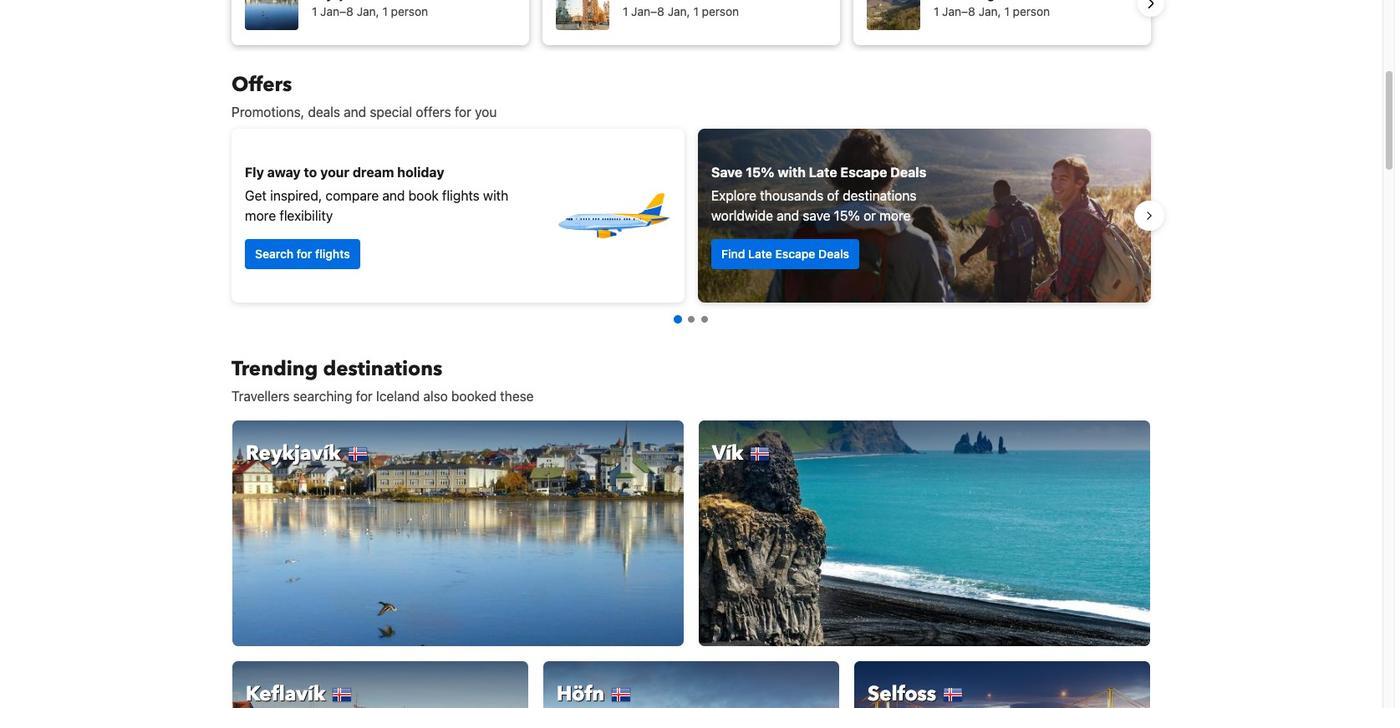 Task type: vqa. For each thing, say whether or not it's contained in the screenshot.
rightmost JAN,
yes



Task type: describe. For each thing, give the bounding box(es) containing it.
these
[[500, 389, 534, 404]]

save
[[712, 165, 743, 180]]

1 jan–8 jan, 1 person for first 1 jan–8 jan, 1 person "link" from right
[[934, 4, 1051, 18]]

more inside save 15% with late escape deals explore thousands of destinations worldwide and save 15% or more
[[880, 208, 911, 223]]

5 1 from the left
[[934, 4, 939, 18]]

find late escape deals link
[[712, 239, 860, 269]]

0 horizontal spatial escape
[[776, 247, 816, 261]]

for inside region
[[297, 247, 312, 261]]

search for flights
[[255, 247, 350, 261]]

fly away to your dream holiday get inspired, compare and book flights with more flexibility
[[245, 165, 509, 223]]

worldwide
[[712, 208, 774, 223]]

fly away to your dream holiday image
[[554, 157, 672, 274]]

searching
[[293, 389, 352, 404]]

save
[[803, 208, 831, 223]]

iceland
[[376, 389, 420, 404]]

promotions,
[[232, 105, 304, 120]]

also
[[423, 389, 448, 404]]

1 vertical spatial 15%
[[834, 208, 860, 223]]

deals inside save 15% with late escape deals explore thousands of destinations worldwide and save 15% or more
[[891, 165, 927, 180]]

trending destinations travellers searching for iceland also booked these
[[232, 355, 534, 404]]

inspired,
[[270, 188, 322, 203]]

jan–8 for first 1 jan–8 jan, 1 person "link" from right
[[943, 4, 976, 18]]

2 1 from the left
[[383, 4, 388, 18]]

person for first 1 jan–8 jan, 1 person "link" from right
[[1013, 4, 1051, 18]]

region containing 1 jan–8 jan, 1 person
[[218, 0, 1165, 52]]

find
[[722, 247, 745, 261]]

4 1 from the left
[[694, 4, 699, 18]]

or
[[864, 208, 876, 223]]

jan, for first 1 jan–8 jan, 1 person "link" from the left
[[357, 4, 379, 18]]

offers
[[416, 105, 451, 120]]

holiday
[[397, 165, 445, 180]]

1 1 jan–8 jan, 1 person link from the left
[[232, 0, 529, 45]]

deals
[[308, 105, 340, 120]]

offers
[[232, 71, 292, 99]]

destinations inside save 15% with late escape deals explore thousands of destinations worldwide and save 15% or more
[[843, 188, 917, 203]]

find late escape deals
[[722, 247, 850, 261]]

thousands
[[760, 188, 824, 203]]

compare
[[326, 188, 379, 203]]

next image
[[1142, 0, 1162, 13]]

0 horizontal spatial 15%
[[746, 165, 775, 180]]

reykjavík link
[[232, 420, 685, 647]]

your
[[320, 165, 350, 180]]

6 1 from the left
[[1005, 4, 1010, 18]]

with inside 'fly away to your dream holiday get inspired, compare and book flights with more flexibility'
[[483, 188, 509, 203]]

flights inside search for flights link
[[315, 247, 350, 261]]



Task type: locate. For each thing, give the bounding box(es) containing it.
0 vertical spatial 15%
[[746, 165, 775, 180]]

book
[[409, 188, 439, 203]]

2 jan–8 from the left
[[631, 4, 665, 18]]

2 region from the top
[[218, 122, 1165, 309]]

flights inside 'fly away to your dream holiday get inspired, compare and book flights with more flexibility'
[[442, 188, 480, 203]]

special
[[370, 105, 412, 120]]

progress bar
[[674, 315, 708, 324]]

late inside save 15% with late escape deals explore thousands of destinations worldwide and save 15% or more
[[809, 165, 838, 180]]

0 horizontal spatial 1 jan–8 jan, 1 person link
[[232, 0, 529, 45]]

flights
[[442, 188, 480, 203], [315, 247, 350, 261]]

escape inside save 15% with late escape deals explore thousands of destinations worldwide and save 15% or more
[[841, 165, 888, 180]]

2 horizontal spatial jan–8
[[943, 4, 976, 18]]

destinations
[[843, 188, 917, 203], [323, 355, 443, 383]]

3 jan–8 from the left
[[943, 4, 976, 18]]

escape up or
[[841, 165, 888, 180]]

person for first 1 jan–8 jan, 1 person "link" from the left
[[391, 4, 428, 18]]

1 horizontal spatial 1 jan–8 jan, 1 person link
[[543, 0, 840, 45]]

1 horizontal spatial and
[[383, 188, 405, 203]]

1 horizontal spatial more
[[880, 208, 911, 223]]

1 vertical spatial with
[[483, 188, 509, 203]]

0 horizontal spatial late
[[749, 247, 773, 261]]

0 vertical spatial late
[[809, 165, 838, 180]]

person
[[391, 4, 428, 18], [702, 4, 739, 18], [1013, 4, 1051, 18]]

and right deals
[[344, 105, 366, 120]]

with up thousands
[[778, 165, 806, 180]]

you
[[475, 105, 497, 120]]

vík link
[[698, 420, 1152, 647]]

vík
[[713, 440, 744, 467]]

1 jan–8 jan, 1 person link
[[232, 0, 529, 45], [543, 0, 840, 45], [854, 0, 1152, 45]]

3 1 from the left
[[623, 4, 628, 18]]

0 horizontal spatial destinations
[[323, 355, 443, 383]]

late
[[809, 165, 838, 180], [749, 247, 773, 261]]

1 horizontal spatial jan–8
[[631, 4, 665, 18]]

1 region from the top
[[218, 0, 1165, 52]]

0 vertical spatial and
[[344, 105, 366, 120]]

region containing fly away to your dream holiday
[[218, 122, 1165, 309]]

jan, for first 1 jan–8 jan, 1 person "link" from right
[[979, 4, 1002, 18]]

for inside trending destinations travellers searching for iceland also booked these
[[356, 389, 373, 404]]

1
[[312, 4, 317, 18], [383, 4, 388, 18], [623, 4, 628, 18], [694, 4, 699, 18], [934, 4, 939, 18], [1005, 4, 1010, 18]]

and down thousands
[[777, 208, 800, 223]]

offers promotions, deals and special offers for you
[[232, 71, 497, 120]]

2 more from the left
[[880, 208, 911, 223]]

1 vertical spatial flights
[[315, 247, 350, 261]]

2 horizontal spatial for
[[455, 105, 472, 120]]

and
[[344, 105, 366, 120], [383, 188, 405, 203], [777, 208, 800, 223]]

1 jan–8 from the left
[[320, 4, 354, 18]]

2 person from the left
[[702, 4, 739, 18]]

1 horizontal spatial with
[[778, 165, 806, 180]]

1 horizontal spatial deals
[[891, 165, 927, 180]]

of
[[827, 188, 840, 203]]

2 horizontal spatial jan,
[[979, 4, 1002, 18]]

2 1 jan–8 jan, 1 person link from the left
[[543, 0, 840, 45]]

0 vertical spatial for
[[455, 105, 472, 120]]

jan,
[[357, 4, 379, 18], [668, 4, 690, 18], [979, 4, 1002, 18]]

destinations up iceland
[[323, 355, 443, 383]]

escape down save
[[776, 247, 816, 261]]

with right book
[[483, 188, 509, 203]]

0 horizontal spatial and
[[344, 105, 366, 120]]

15% right save
[[746, 165, 775, 180]]

1 more from the left
[[245, 208, 276, 223]]

late inside find late escape deals link
[[749, 247, 773, 261]]

for left the you
[[455, 105, 472, 120]]

1 horizontal spatial jan,
[[668, 4, 690, 18]]

region
[[218, 0, 1165, 52], [218, 122, 1165, 309]]

2 horizontal spatial 1 jan–8 jan, 1 person
[[934, 4, 1051, 18]]

0 horizontal spatial jan–8
[[320, 4, 354, 18]]

and inside save 15% with late escape deals explore thousands of destinations worldwide and save 15% or more
[[777, 208, 800, 223]]

0 horizontal spatial jan,
[[357, 4, 379, 18]]

more right or
[[880, 208, 911, 223]]

for right the search
[[297, 247, 312, 261]]

1 horizontal spatial destinations
[[843, 188, 917, 203]]

2 horizontal spatial 1 jan–8 jan, 1 person link
[[854, 0, 1152, 45]]

and left book
[[383, 188, 405, 203]]

late right find
[[749, 247, 773, 261]]

search
[[255, 247, 294, 261]]

0 horizontal spatial for
[[297, 247, 312, 261]]

1 person from the left
[[391, 4, 428, 18]]

reykjavík
[[246, 440, 341, 467]]

destinations up or
[[843, 188, 917, 203]]

and inside offers promotions, deals and special offers for you
[[344, 105, 366, 120]]

more down 'get'
[[245, 208, 276, 223]]

1 horizontal spatial escape
[[841, 165, 888, 180]]

save 15% with late escape deals explore thousands of destinations worldwide and save 15% or more
[[712, 165, 927, 223]]

3 1 jan–8 jan, 1 person link from the left
[[854, 0, 1152, 45]]

1 horizontal spatial for
[[356, 389, 373, 404]]

deals
[[891, 165, 927, 180], [819, 247, 850, 261]]

3 person from the left
[[1013, 4, 1051, 18]]

0 vertical spatial region
[[218, 0, 1165, 52]]

to
[[304, 165, 317, 180]]

1 horizontal spatial flights
[[442, 188, 480, 203]]

2 horizontal spatial and
[[777, 208, 800, 223]]

2 1 jan–8 jan, 1 person from the left
[[623, 4, 739, 18]]

15% left or
[[834, 208, 860, 223]]

1 horizontal spatial 15%
[[834, 208, 860, 223]]

2 horizontal spatial person
[[1013, 4, 1051, 18]]

1 vertical spatial late
[[749, 247, 773, 261]]

fly
[[245, 165, 264, 180]]

more inside 'fly away to your dream holiday get inspired, compare and book flights with more flexibility'
[[245, 208, 276, 223]]

1 vertical spatial for
[[297, 247, 312, 261]]

trending
[[232, 355, 318, 383]]

1 vertical spatial deals
[[819, 247, 850, 261]]

0 vertical spatial destinations
[[843, 188, 917, 203]]

0 horizontal spatial deals
[[819, 247, 850, 261]]

0 horizontal spatial with
[[483, 188, 509, 203]]

with inside save 15% with late escape deals explore thousands of destinations worldwide and save 15% or more
[[778, 165, 806, 180]]

0 horizontal spatial flights
[[315, 247, 350, 261]]

flexibility
[[280, 208, 333, 223]]

0 vertical spatial escape
[[841, 165, 888, 180]]

travellers
[[232, 389, 290, 404]]

1 horizontal spatial late
[[809, 165, 838, 180]]

3 1 jan–8 jan, 1 person from the left
[[934, 4, 1051, 18]]

2 vertical spatial and
[[777, 208, 800, 223]]

for inside offers promotions, deals and special offers for you
[[455, 105, 472, 120]]

away
[[267, 165, 301, 180]]

2 vertical spatial for
[[356, 389, 373, 404]]

get
[[245, 188, 267, 203]]

1 1 jan–8 jan, 1 person from the left
[[312, 4, 428, 18]]

and inside 'fly away to your dream holiday get inspired, compare and book flights with more flexibility'
[[383, 188, 405, 203]]

jan–8 for first 1 jan–8 jan, 1 person "link" from the left
[[320, 4, 354, 18]]

1 vertical spatial destinations
[[323, 355, 443, 383]]

flights right book
[[442, 188, 480, 203]]

escape
[[841, 165, 888, 180], [776, 247, 816, 261]]

0 vertical spatial with
[[778, 165, 806, 180]]

explore
[[712, 188, 757, 203]]

3 jan, from the left
[[979, 4, 1002, 18]]

for left iceland
[[356, 389, 373, 404]]

1 jan–8 jan, 1 person
[[312, 4, 428, 18], [623, 4, 739, 18], [934, 4, 1051, 18]]

2 jan, from the left
[[668, 4, 690, 18]]

1 horizontal spatial person
[[702, 4, 739, 18]]

15%
[[746, 165, 775, 180], [834, 208, 860, 223]]

progress bar inside main content
[[674, 315, 708, 324]]

for
[[455, 105, 472, 120], [297, 247, 312, 261], [356, 389, 373, 404]]

booked
[[452, 389, 497, 404]]

destinations inside trending destinations travellers searching for iceland also booked these
[[323, 355, 443, 383]]

1 horizontal spatial 1 jan–8 jan, 1 person
[[623, 4, 739, 18]]

1 1 from the left
[[312, 4, 317, 18]]

search for flights link
[[245, 239, 360, 269]]

1 jan–8 jan, 1 person for first 1 jan–8 jan, 1 person "link" from the left
[[312, 4, 428, 18]]

flights down flexibility
[[315, 247, 350, 261]]

1 vertical spatial and
[[383, 188, 405, 203]]

0 horizontal spatial 1 jan–8 jan, 1 person
[[312, 4, 428, 18]]

0 horizontal spatial more
[[245, 208, 276, 223]]

with
[[778, 165, 806, 180], [483, 188, 509, 203]]

0 vertical spatial flights
[[442, 188, 480, 203]]

1 vertical spatial escape
[[776, 247, 816, 261]]

late up of
[[809, 165, 838, 180]]

1 vertical spatial region
[[218, 122, 1165, 309]]

jan–8
[[320, 4, 354, 18], [631, 4, 665, 18], [943, 4, 976, 18]]

main content
[[218, 71, 1165, 708]]

dream
[[353, 165, 394, 180]]

more
[[245, 208, 276, 223], [880, 208, 911, 223]]

0 horizontal spatial person
[[391, 4, 428, 18]]

group of friends hiking on a sunny day in the mountains image
[[698, 129, 1152, 303]]

main content containing offers
[[218, 71, 1165, 708]]

1 jan, from the left
[[357, 4, 379, 18]]

0 vertical spatial deals
[[891, 165, 927, 180]]



